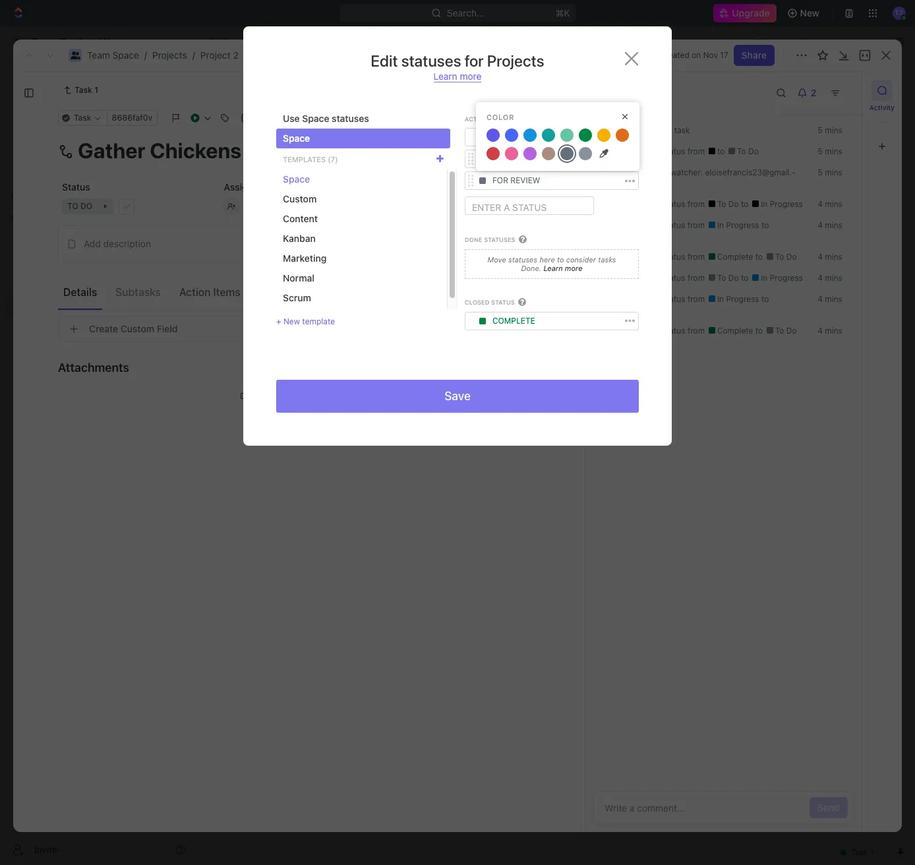 Task type: locate. For each thing, give the bounding box(es) containing it.
learn inside edit statuses for projects learn more
[[434, 71, 458, 82]]

here right files
[[297, 391, 314, 401]]

task up scrum
[[285, 275, 305, 286]]

1 5 from the top
[[818, 125, 823, 135]]

share for share button to the right of the 17
[[742, 49, 767, 61]]

1 horizontal spatial /
[[193, 49, 195, 61]]

2 vertical spatial statuses
[[509, 255, 538, 264]]

dashboards
[[32, 136, 83, 147]]

project up project 2
[[201, 49, 231, 61]]

team space link down add description
[[32, 252, 189, 273]]

5 changed status from from the top
[[626, 273, 708, 283]]

team space up the details
[[32, 257, 84, 268]]

clickbot
[[612, 168, 643, 177]]

1 horizontal spatial learn more link
[[542, 264, 583, 273]]

1 horizontal spatial add task
[[820, 84, 860, 96]]

projects inside edit statuses for projects learn more
[[487, 51, 545, 70]]

task 1
[[75, 85, 98, 95], [266, 229, 293, 240]]

1 vertical spatial 5 mins
[[818, 146, 843, 156]]

2 vertical spatial 5
[[818, 168, 823, 177]]

add description
[[84, 238, 151, 249]]

add task up scrum
[[266, 275, 305, 286]]

customize
[[803, 122, 850, 133]]

0 vertical spatial learn more link
[[434, 71, 482, 82]]

3 mins from the top
[[826, 168, 843, 177]]

team up project 2 link
[[222, 36, 245, 48]]

statuses left for
[[402, 51, 462, 70]]

files
[[279, 391, 295, 401]]

1 horizontal spatial statuses
[[402, 51, 462, 70]]

0 horizontal spatial team space
[[32, 257, 84, 268]]

team inside tree
[[32, 257, 55, 268]]

new button
[[782, 3, 828, 24]]

share button down upgrade
[[749, 32, 790, 53]]

/
[[144, 49, 147, 61], [193, 49, 195, 61]]

more inside edit statuses for projects learn more
[[460, 71, 482, 82]]

0 vertical spatial add task
[[820, 84, 860, 96]]

1 5 mins from the top
[[818, 125, 843, 135]]

1 vertical spatial task 1
[[266, 229, 293, 240]]

0 horizontal spatial activity
[[602, 85, 647, 100]]

2 4 from the top
[[818, 220, 823, 230]]

team space link
[[205, 34, 277, 50], [87, 49, 139, 61], [32, 252, 189, 273]]

to inside "move statuses here to consider tasks done."
[[557, 255, 564, 264]]

0 vertical spatial add
[[820, 84, 838, 96]]

0 horizontal spatial statuses
[[332, 113, 369, 124]]

projects link up create
[[40, 274, 154, 296]]

upgrade
[[733, 7, 770, 18]]

space
[[247, 36, 274, 48], [113, 49, 139, 61], [302, 113, 330, 124], [283, 133, 310, 144], [283, 174, 310, 185], [57, 257, 84, 268]]

4 4 mins from the top
[[818, 273, 843, 283]]

1 horizontal spatial learn
[[544, 264, 563, 273]]

1 from from the top
[[688, 146, 705, 156]]

1 vertical spatial add task button
[[260, 273, 310, 289]]

0 horizontal spatial add
[[84, 238, 101, 249]]

assignees button
[[533, 152, 595, 168]]

5 mins for changed status from
[[818, 146, 843, 156]]

1 vertical spatial 1 button
[[297, 251, 315, 265]]

0 vertical spatial 5 mins
[[818, 125, 843, 135]]

0 horizontal spatial team space, , element
[[12, 256, 25, 269]]

statuses for edit
[[402, 51, 462, 70]]

new right + on the top of page
[[284, 317, 300, 327]]

share down upgrade
[[757, 36, 782, 48]]

0 horizontal spatial learn
[[434, 71, 458, 82]]

team space link up project 2
[[205, 34, 277, 50]]

/ up "home" link
[[144, 49, 147, 61]]

1 vertical spatial new
[[284, 317, 300, 327]]

0 vertical spatial more
[[460, 71, 482, 82]]

0 horizontal spatial task 1
[[75, 85, 98, 95]]

5 for added watcher:
[[818, 168, 823, 177]]

add
[[820, 84, 838, 96], [84, 238, 101, 249], [266, 275, 283, 286]]

add inside button
[[84, 238, 101, 249]]

1 vertical spatial project
[[229, 79, 288, 100]]

team space up project 2 link
[[222, 36, 274, 48]]

1 button
[[295, 228, 314, 241], [297, 251, 315, 265]]

1 button down kanban
[[297, 251, 315, 265]]

projects link
[[152, 49, 187, 61], [40, 274, 154, 296]]

6 status from the top
[[663, 294, 686, 304]]

1 vertical spatial statuses
[[332, 113, 369, 124]]

1 / from the left
[[144, 49, 147, 61]]

custom inside edit statuses for projects dialog
[[283, 193, 317, 205]]

5 mins
[[818, 125, 843, 135], [818, 146, 843, 156], [818, 168, 843, 177]]

projects inside tree
[[40, 279, 74, 290]]

5 4 mins from the top
[[818, 294, 843, 304]]

0 horizontal spatial new
[[284, 317, 300, 327]]

2
[[233, 49, 239, 61], [292, 79, 303, 100], [313, 186, 318, 196], [288, 252, 294, 264], [285, 312, 290, 322]]

3 5 from the top
[[818, 168, 823, 177]]

2 mins from the top
[[826, 146, 843, 156]]

do inside edit statuses for projects dialog
[[506, 132, 518, 142]]

learn more link down consider
[[542, 264, 583, 273]]

learn
[[434, 71, 458, 82], [544, 264, 563, 273]]

tree
[[5, 230, 191, 408]]

more down consider
[[565, 264, 583, 273]]

share right the 17
[[742, 49, 767, 61]]

0 vertical spatial learn
[[434, 71, 458, 82]]

create custom field
[[89, 323, 178, 334]]

learn more link
[[434, 71, 482, 82], [542, 264, 583, 273]]

1 vertical spatial custom
[[121, 323, 154, 334]]

5
[[818, 125, 823, 135], [818, 146, 823, 156], [818, 168, 823, 177]]

1 vertical spatial more
[[565, 264, 583, 273]]

projects
[[152, 49, 187, 61], [487, 51, 545, 70], [40, 279, 74, 290]]

0 vertical spatial team space, , element
[[208, 37, 219, 48]]

1 vertical spatial team space
[[32, 257, 84, 268]]

here up learn more
[[540, 255, 555, 264]]

add up customize
[[820, 84, 838, 96]]

3 4 from the top
[[818, 252, 823, 262]]

com
[[612, 168, 796, 188]]

2 5 from the top
[[818, 146, 823, 156]]

0 horizontal spatial custom
[[121, 323, 154, 334]]

scrum
[[283, 292, 311, 303]]

subtasks button
[[110, 280, 166, 304]]

1 vertical spatial add task
[[266, 275, 305, 286]]

learn up gantt link
[[434, 71, 458, 82]]

6 changed from the top
[[628, 294, 661, 304]]

statuses
[[402, 51, 462, 70], [332, 113, 369, 124], [509, 255, 538, 264]]

projects for /
[[152, 49, 187, 61]]

team space, , element down spaces
[[12, 256, 25, 269]]

1 vertical spatial 5
[[818, 146, 823, 156]]

2 horizontal spatial statuses
[[509, 255, 538, 264]]

0 horizontal spatial here
[[297, 391, 314, 401]]

custom left field
[[121, 323, 154, 334]]

1 vertical spatial complete
[[620, 305, 658, 315]]

details button
[[58, 280, 102, 304]]

task 2
[[266, 252, 294, 264]]

2 from from the top
[[688, 199, 705, 209]]

project
[[201, 49, 231, 61], [229, 79, 288, 100]]

0 vertical spatial new
[[801, 7, 820, 18]]

0 vertical spatial here
[[540, 255, 555, 264]]

1 4 mins from the top
[[818, 199, 843, 209]]

3 status from the top
[[663, 220, 686, 230]]

1
[[94, 85, 98, 95], [288, 229, 293, 240], [308, 230, 312, 239], [309, 253, 313, 263]]

learn right done.
[[544, 264, 563, 273]]

1 vertical spatial add
[[84, 238, 101, 249]]

details
[[63, 286, 97, 298]]

space up "home" link
[[113, 49, 139, 61]]

task 1 up task 2
[[266, 229, 293, 240]]

add task button up customize
[[812, 80, 868, 101]]

share button
[[749, 32, 790, 53], [734, 45, 775, 66]]

1 vertical spatial projects link
[[40, 274, 154, 296]]

home
[[32, 69, 57, 80]]

marketing
[[283, 253, 327, 264]]

watcher:
[[671, 168, 703, 177]]

/ left project 2 link
[[193, 49, 195, 61]]

new inside button
[[801, 7, 820, 18]]

5 for changed status from
[[818, 146, 823, 156]]

custom inside button
[[121, 323, 154, 334]]

statuses inside edit statuses for projects learn more
[[402, 51, 462, 70]]

1 mins from the top
[[826, 125, 843, 135]]

project 2
[[229, 79, 307, 100]]

team up "home" link
[[87, 49, 110, 61]]

assigned
[[224, 181, 264, 193]]

1 horizontal spatial activity
[[870, 104, 895, 111]]

2 vertical spatial team
[[32, 257, 55, 268]]

activity
[[602, 85, 647, 100], [870, 104, 895, 111]]

add down task 2
[[266, 275, 283, 286]]

1 vertical spatial team
[[87, 49, 110, 61]]

0 vertical spatial share
[[757, 36, 782, 48]]

0 vertical spatial custom
[[283, 193, 317, 205]]

add left description
[[84, 238, 101, 249]]

team space inside tree
[[32, 257, 84, 268]]

custom up content
[[283, 193, 317, 205]]

eloisefrancis23@gmail.
[[706, 168, 796, 177]]

3 4 mins from the top
[[818, 252, 843, 262]]

to do
[[493, 132, 518, 142], [735, 146, 759, 156], [716, 199, 742, 209], [774, 252, 797, 262], [716, 273, 742, 283], [245, 312, 270, 322], [774, 326, 797, 336]]

team space, , element up project 2 link
[[208, 37, 219, 48]]

drop
[[240, 391, 258, 401]]

Edit task name text field
[[58, 138, 534, 163]]

2 up use
[[292, 79, 303, 100]]

1 horizontal spatial new
[[801, 7, 820, 18]]

1 horizontal spatial here
[[540, 255, 555, 264]]

4
[[818, 199, 823, 209], [818, 220, 823, 230], [818, 252, 823, 262], [818, 273, 823, 283], [818, 294, 823, 304], [818, 326, 823, 336]]

user group image
[[70, 51, 80, 59]]

1 horizontal spatial team space, , element
[[208, 37, 219, 48]]

1 changed from the top
[[628, 146, 661, 156]]

list
[[296, 122, 312, 133]]

0 vertical spatial 1 button
[[295, 228, 314, 241]]

0 vertical spatial 5
[[818, 125, 823, 135]]

0 vertical spatial activity
[[602, 85, 647, 100]]

team space, , element
[[208, 37, 219, 48], [12, 256, 25, 269]]

space up the details
[[57, 257, 84, 268]]

created
[[628, 125, 657, 135]]

1 button down content
[[295, 228, 314, 241]]

5 changed from the top
[[628, 273, 661, 283]]

1 vertical spatial team space, , element
[[12, 256, 25, 269]]

color
[[487, 112, 515, 121]]

0 horizontal spatial more
[[460, 71, 482, 82]]

share
[[757, 36, 782, 48], [742, 49, 767, 61]]

1 horizontal spatial custom
[[283, 193, 317, 205]]

items
[[213, 286, 241, 298]]

1 changed status from from the top
[[626, 146, 708, 156]]

1 horizontal spatial add
[[266, 275, 283, 286]]

team
[[222, 36, 245, 48], [87, 49, 110, 61], [32, 257, 55, 268]]

to
[[493, 132, 504, 142], [718, 146, 727, 156], [738, 146, 747, 156], [267, 181, 276, 193], [718, 199, 727, 209], [742, 199, 751, 209], [762, 220, 769, 230], [756, 252, 766, 262], [776, 252, 785, 262], [557, 255, 564, 264], [718, 273, 727, 283], [742, 273, 751, 283], [762, 294, 769, 304], [245, 312, 256, 322], [756, 326, 766, 336], [776, 326, 785, 336], [316, 391, 323, 401]]

task 1 down user group icon
[[75, 85, 98, 95]]

tree containing team space
[[5, 230, 191, 408]]

new up automations
[[801, 7, 820, 18]]

projects link left project 2 link
[[152, 49, 187, 61]]

2 horizontal spatial team
[[222, 36, 245, 48]]

statuses right list at the left of page
[[332, 113, 369, 124]]

team down spaces
[[32, 257, 55, 268]]

statuses up done.
[[509, 255, 538, 264]]

progress
[[503, 154, 545, 164], [255, 186, 298, 196], [770, 199, 803, 209], [727, 220, 760, 230], [770, 273, 803, 283], [727, 294, 760, 304]]

1 horizontal spatial projects
[[152, 49, 187, 61]]

to do inside edit statuses for projects dialog
[[493, 132, 518, 142]]

learn more link down for
[[434, 71, 482, 82]]

0 horizontal spatial projects
[[40, 279, 74, 290]]

0 vertical spatial team space
[[222, 36, 274, 48]]

edit statuses for projects dialog
[[243, 26, 672, 446]]

2 changed from the top
[[628, 199, 661, 209]]

kanban
[[283, 233, 316, 244]]

0 vertical spatial statuses
[[402, 51, 462, 70]]

7 mins from the top
[[826, 273, 843, 283]]

eloisefrancis23@gmail. com
[[612, 168, 796, 188]]

add task button
[[812, 80, 868, 101], [260, 273, 310, 289]]

task down user group icon
[[75, 85, 92, 95]]

add task up customize
[[820, 84, 860, 96]]

1 vertical spatial share
[[742, 49, 767, 61]]

3 5 mins from the top
[[818, 168, 843, 177]]

more
[[460, 71, 482, 82], [565, 264, 583, 273]]

2 vertical spatial add
[[266, 275, 283, 286]]

1 vertical spatial here
[[297, 391, 314, 401]]

0 horizontal spatial /
[[144, 49, 147, 61]]

1 vertical spatial learn more link
[[542, 264, 583, 273]]

2 vertical spatial 5 mins
[[818, 168, 843, 177]]

0 horizontal spatial learn more link
[[434, 71, 482, 82]]

3 from from the top
[[688, 220, 705, 230]]

in progress
[[493, 154, 545, 164], [245, 186, 298, 196], [759, 199, 803, 209], [716, 220, 762, 230], [759, 273, 803, 283], [716, 294, 762, 304]]

add task button up scrum
[[260, 273, 310, 289]]

statuses inside "move statuses here to consider tasks done."
[[509, 255, 538, 264]]

2 / from the left
[[193, 49, 195, 61]]

0 vertical spatial projects link
[[152, 49, 187, 61]]

upgrade link
[[714, 4, 777, 22]]

2 you from the top
[[612, 146, 626, 156]]

4 4 from the top
[[818, 273, 823, 283]]

project up board
[[229, 79, 288, 100]]

gantt link
[[445, 118, 472, 137]]

do
[[506, 132, 518, 142], [749, 146, 759, 156], [729, 199, 739, 209], [787, 252, 797, 262], [729, 273, 739, 283], [258, 312, 270, 322], [787, 326, 797, 336]]

here inside "move statuses here to consider tasks done."
[[540, 255, 555, 264]]

2 4 mins from the top
[[818, 220, 843, 230]]

more down for
[[460, 71, 482, 82]]

0 vertical spatial complete
[[716, 252, 756, 262]]

share for share button underneath upgrade
[[757, 36, 782, 48]]

in
[[493, 154, 501, 164], [245, 186, 253, 196], [761, 199, 768, 209], [718, 220, 724, 230], [761, 273, 768, 283], [718, 294, 724, 304]]

tree inside sidebar 'navigation'
[[5, 230, 191, 408]]

in progress inside edit statuses for projects dialog
[[493, 154, 545, 164]]

spaces
[[11, 214, 39, 224]]

2 horizontal spatial projects
[[487, 51, 545, 70]]

0 horizontal spatial team
[[32, 257, 55, 268]]

1 horizontal spatial add task button
[[812, 80, 868, 101]]

1 vertical spatial activity
[[870, 104, 895, 111]]

move
[[488, 255, 507, 264]]

created on nov 17
[[660, 50, 729, 60]]

1 horizontal spatial task 1
[[266, 229, 293, 240]]

activity inside the task sidebar navigation tab list
[[870, 104, 895, 111]]

mins
[[826, 125, 843, 135], [826, 146, 843, 156], [826, 168, 843, 177], [826, 199, 843, 209], [826, 220, 843, 230], [826, 252, 843, 262], [826, 273, 843, 283], [826, 294, 843, 304], [826, 326, 843, 336]]

1 horizontal spatial team
[[87, 49, 110, 61]]

new
[[801, 7, 820, 18], [284, 317, 300, 327]]

2 5 mins from the top
[[818, 146, 843, 156]]



Task type: describe. For each thing, give the bounding box(es) containing it.
1 status from the top
[[663, 146, 686, 156]]

2 vertical spatial complete
[[716, 326, 756, 336]]

table
[[400, 122, 424, 133]]

1 vertical spatial learn
[[544, 264, 563, 273]]

normal
[[283, 272, 315, 284]]

assigned to
[[224, 181, 276, 193]]

dashboards link
[[5, 131, 191, 152]]

template
[[302, 317, 335, 327]]

2 horizontal spatial add
[[820, 84, 838, 96]]

7 from from the top
[[688, 326, 705, 336]]

nov
[[704, 50, 718, 60]]

automations
[[803, 36, 858, 48]]

edit statuses for projects learn more
[[371, 51, 545, 82]]

Enter a status text field
[[472, 197, 587, 215]]

list link
[[294, 118, 312, 137]]

7 status from the top
[[663, 326, 686, 336]]

consider
[[567, 255, 596, 264]]

8686faf0v button
[[107, 110, 158, 126]]

hide
[[685, 154, 702, 164]]

create
[[89, 323, 118, 334]]

field
[[157, 323, 178, 334]]

7 changed from the top
[[628, 326, 661, 336]]

your
[[261, 391, 277, 401]]

3 changed status from from the top
[[626, 220, 708, 230]]

6 4 mins from the top
[[818, 326, 843, 336]]

home link
[[5, 64, 191, 85]]

calendar link
[[334, 118, 376, 137]]

2 down kanban
[[288, 252, 294, 264]]

5 you from the top
[[612, 326, 626, 336]]

automations button
[[796, 32, 864, 52]]

5 from from the top
[[688, 273, 705, 283]]

board
[[246, 122, 272, 133]]

+
[[276, 317, 281, 327]]

1 you from the top
[[612, 125, 626, 135]]

search...
[[447, 7, 485, 18]]

⌘k
[[556, 7, 570, 18]]

4 from from the top
[[688, 252, 705, 262]]

0 vertical spatial add task button
[[812, 80, 868, 101]]

1 button for 1
[[295, 228, 314, 241]]

6 4 from the top
[[818, 326, 823, 336]]

gantt
[[448, 122, 472, 133]]

6 changed status from from the top
[[626, 294, 708, 304]]

2 changed status from from the top
[[626, 199, 708, 209]]

4 changed from the top
[[628, 252, 661, 262]]

on
[[692, 50, 701, 60]]

description
[[103, 238, 151, 249]]

task
[[675, 125, 690, 135]]

0 horizontal spatial add task button
[[260, 273, 310, 289]]

progress inside edit statuses for projects dialog
[[503, 154, 545, 164]]

assignees
[[550, 154, 589, 164]]

2 up content
[[313, 186, 318, 196]]

you created this task
[[612, 125, 690, 135]]

0 vertical spatial task 1
[[75, 85, 98, 95]]

done.
[[521, 264, 542, 273]]

share button right the 17
[[734, 45, 775, 66]]

sidebar navigation
[[0, 26, 197, 866]]

task up task 2
[[266, 229, 286, 240]]

space right use
[[302, 113, 330, 124]]

drop your files here to
[[240, 391, 323, 401]]

color options list
[[484, 126, 632, 163]]

in inside edit statuses for projects dialog
[[493, 154, 501, 164]]

5 status from the top
[[663, 273, 686, 283]]

status
[[62, 181, 90, 193]]

table link
[[398, 118, 424, 137]]

send button
[[810, 798, 848, 819]]

action items button
[[174, 280, 246, 304]]

attachments
[[58, 361, 129, 374]]

for
[[493, 176, 509, 186]]

6 from from the top
[[688, 294, 705, 304]]

for review
[[493, 176, 541, 186]]

0 horizontal spatial add task
[[266, 275, 305, 286]]

tasks
[[599, 255, 617, 264]]

team space, , element inside tree
[[12, 256, 25, 269]]

task sidebar navigation tab list
[[868, 80, 897, 157]]

2 up project 2
[[233, 49, 239, 61]]

+ new template
[[276, 317, 335, 327]]

action items
[[179, 286, 241, 298]]

projects for for
[[487, 51, 545, 70]]

new inside edit statuses for projects dialog
[[284, 317, 300, 327]]

invite
[[34, 844, 57, 855]]

space up project 2
[[247, 36, 274, 48]]

use
[[283, 113, 300, 124]]

dropdown menu image
[[480, 178, 486, 184]]

9 mins from the top
[[826, 326, 843, 336]]

attachments button
[[58, 352, 534, 383]]

2 status from the top
[[663, 199, 686, 209]]

task sidebar content section
[[585, 72, 862, 833]]

add description button
[[63, 234, 529, 255]]

this
[[659, 125, 673, 135]]

activity inside "task sidebar content" section
[[602, 85, 647, 100]]

statuses for move
[[509, 255, 538, 264]]

review
[[511, 176, 541, 186]]

4 status from the top
[[663, 252, 686, 262]]

1 button for 2
[[297, 251, 315, 265]]

task left the task sidebar navigation tab list
[[840, 84, 860, 96]]

inbox
[[32, 91, 55, 102]]

task up normal
[[266, 252, 286, 264]]

8 mins from the top
[[826, 294, 843, 304]]

team space link up "home" link
[[87, 49, 139, 61]]

learn more
[[542, 264, 583, 273]]

7 changed status from from the top
[[626, 326, 708, 336]]

Search tasks... text field
[[751, 150, 883, 170]]

space inside tree
[[57, 257, 84, 268]]

6 mins from the top
[[826, 252, 843, 262]]

0 vertical spatial project
[[201, 49, 231, 61]]

0 vertical spatial team
[[222, 36, 245, 48]]

send
[[818, 802, 841, 813]]

5 4 from the top
[[818, 294, 823, 304]]

team space / projects / project 2
[[87, 49, 239, 61]]

favorites
[[11, 191, 45, 201]]

space down use
[[283, 133, 310, 144]]

use space statuses
[[283, 113, 369, 124]]

added
[[646, 168, 669, 177]]

space down edit task name text box
[[283, 174, 310, 185]]

4 mins from the top
[[826, 199, 843, 209]]

2 right + on the top of page
[[285, 312, 290, 322]]

17
[[721, 50, 729, 60]]

edit
[[371, 51, 398, 70]]

team space link inside tree
[[32, 252, 189, 273]]

complete
[[493, 316, 535, 326]]

inbox link
[[5, 86, 191, 108]]

added watcher:
[[643, 168, 706, 177]]

8686faf0v
[[112, 113, 152, 123]]

action
[[179, 286, 211, 298]]

create custom field button
[[58, 316, 534, 342]]

board link
[[243, 118, 272, 137]]

1 horizontal spatial more
[[565, 264, 583, 273]]

5 mins from the top
[[826, 220, 843, 230]]

subtasks
[[116, 286, 161, 298]]

3 you from the top
[[612, 252, 626, 262]]

4 you from the top
[[612, 273, 626, 283]]

4 changed status from from the top
[[626, 252, 708, 262]]

customize button
[[786, 118, 854, 137]]

calendar
[[337, 122, 376, 133]]

task 1 link
[[58, 82, 104, 98]]

for
[[465, 51, 484, 70]]

1 4 from the top
[[818, 199, 823, 209]]

team space, , element inside the team space 'link'
[[208, 37, 219, 48]]

3 changed from the top
[[628, 220, 661, 230]]

move statuses here to consider tasks done.
[[488, 255, 617, 273]]

5 mins for added watcher:
[[818, 168, 843, 177]]

1 horizontal spatial team space
[[222, 36, 274, 48]]

hide button
[[679, 152, 708, 168]]

project 2 link
[[201, 49, 239, 61]]



Task type: vqa. For each thing, say whether or not it's contained in the screenshot.
edit
yes



